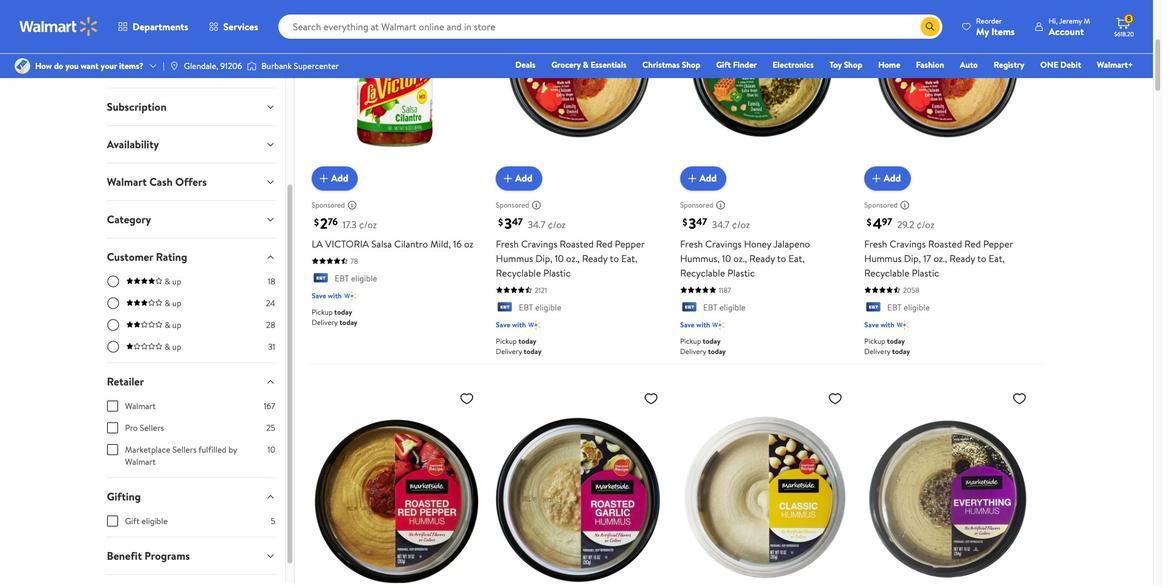 Task type: describe. For each thing, give the bounding box(es) containing it.
christmas shop link
[[637, 58, 706, 71]]

1 out of 5 stars and up, 31 items radio
[[107, 341, 119, 353]]

cash
[[149, 174, 173, 190]]

mild,
[[431, 237, 451, 250]]

Walmart Site-Wide search field
[[278, 15, 943, 39]]

one debit link
[[1035, 58, 1087, 71]]

pickup today delivery today for $ 2 76 17.3 ¢/oz la victoria salsa cilantro mild, 16 oz
[[312, 307, 358, 328]]

finder
[[733, 59, 757, 71]]

salsa
[[372, 237, 392, 250]]

one debit
[[1041, 59, 1082, 71]]

¢/oz for $ 3 47 34.7 ¢/oz fresh cravings roasted red pepper hummus dip, 10 oz., ready to eat, recyclable plastic
[[548, 218, 566, 231]]

28
[[266, 319, 275, 331]]

hummus for 4
[[865, 252, 902, 265]]

offers
[[175, 174, 207, 190]]

marketside gluten-free everything hummus 10 oz, ready to eat, resealable cup image
[[865, 386, 1032, 587]]

$ for $ 3 47 34.7 ¢/oz fresh cravings roasted red pepper hummus dip, 10 oz., ready to eat, recyclable plastic
[[498, 215, 503, 229]]

speed button
[[97, 51, 285, 88]]

subscription
[[107, 99, 167, 114]]

4
[[873, 213, 882, 234]]

$ for $ 4 97 29.2 ¢/oz fresh cravings roasted red pepper hummus dip, 17 oz., ready to eat, recyclable plastic
[[867, 215, 872, 229]]

registry
[[994, 59, 1025, 71]]

fresh cravings roasted red pepper hummus dip, 17 oz., ready to eat, recyclable plastic image
[[865, 0, 1032, 181]]

97
[[882, 215, 893, 228]]

roasted for 3
[[560, 237, 594, 250]]

fresh for $ 3 47 34.7 ¢/oz fresh cravings roasted red pepper hummus dip, 10 oz., ready to eat, recyclable plastic
[[496, 237, 519, 250]]

home
[[879, 59, 901, 71]]

8 $618.20
[[1115, 13, 1135, 38]]

ebt for $ 3 47 34.7 ¢/oz fresh cravings honey jalapeno hummus, 10 oz., ready to eat, recyclable plastic
[[703, 301, 718, 313]]

items?
[[119, 60, 144, 72]]

24
[[266, 297, 275, 309]]

5
[[271, 515, 275, 527]]

honey
[[744, 237, 772, 250]]

toy shop
[[830, 59, 863, 71]]

customer rating tab
[[97, 239, 285, 276]]

add to favorites list, marketside gluten-free roasted red pepper hummus 10 oz, ready to eat, resealable cup image
[[460, 391, 474, 406]]

la
[[312, 237, 323, 250]]

christmas
[[643, 59, 680, 71]]

you
[[65, 60, 79, 72]]

eligible for $ 3 47 34.7 ¢/oz fresh cravings honey jalapeno hummus, 10 oz., ready to eat, recyclable plastic
[[720, 301, 746, 313]]

fulfilled
[[199, 444, 227, 456]]

add to cart image for $ 3 47 34.7 ¢/oz fresh cravings roasted red pepper hummus dip, 10 oz., ready to eat, recyclable plastic
[[501, 171, 515, 186]]

retailer tab
[[97, 363, 285, 400]]

deals link
[[510, 58, 541, 71]]

recyclable for 4
[[865, 266, 910, 280]]

red for 3
[[596, 237, 613, 250]]

oz., inside $ 3 47 34.7 ¢/oz fresh cravings honey jalapeno hummus, 10 oz., ready to eat, recyclable plastic
[[734, 252, 747, 265]]

walmart cash offers button
[[97, 163, 285, 200]]

walmart plus image for $ 4 97 29.2 ¢/oz fresh cravings roasted red pepper hummus dip, 17 oz., ready to eat, recyclable plastic
[[897, 319, 909, 331]]

78
[[351, 256, 358, 266]]

167
[[264, 400, 275, 412]]

cravings for $ 3 47 34.7 ¢/oz fresh cravings roasted red pepper hummus dip, 10 oz., ready to eat, recyclable plastic
[[521, 237, 558, 250]]

17.3
[[343, 218, 357, 231]]

add to cart image for $ 4 97 29.2 ¢/oz fresh cravings roasted red pepper hummus dip, 17 oz., ready to eat, recyclable plastic
[[870, 171, 884, 186]]

fresh cravings honey jalapeno hummus, 10 oz., ready to eat, recyclable plastic image
[[680, 0, 848, 181]]

delivery for $ 2 76 17.3 ¢/oz la victoria salsa cilantro mild, 16 oz
[[312, 317, 338, 328]]

fashion link
[[911, 58, 950, 71]]

essentials
[[591, 59, 627, 71]]

walmart+
[[1097, 59, 1133, 71]]

glendale, 91206
[[184, 60, 242, 72]]

fresh for $ 3 47 34.7 ¢/oz fresh cravings honey jalapeno hummus, 10 oz., ready to eat, recyclable plastic
[[680, 237, 703, 250]]

 image for how do you want your items?
[[15, 58, 30, 74]]

burbank supercenter
[[262, 60, 339, 72]]

sponsored for $ 3 47 34.7 ¢/oz fresh cravings honey jalapeno hummus, 10 oz., ready to eat, recyclable plastic
[[680, 200, 714, 210]]

grocery
[[552, 59, 581, 71]]

& up for 18
[[165, 276, 181, 288]]

plastic for 3
[[544, 266, 571, 280]]

pepper for 4
[[984, 237, 1013, 250]]

speed tab
[[97, 51, 285, 88]]

ad disclaimer and feedback for ingridsponsoredproducts image for $ 3 47 34.7 ¢/oz fresh cravings honey jalapeno hummus, 10 oz., ready to eat, recyclable plastic
[[716, 200, 726, 210]]

¢/oz for $ 3 47 34.7 ¢/oz fresh cravings honey jalapeno hummus, 10 oz., ready to eat, recyclable plastic
[[732, 218, 750, 231]]

registry link
[[989, 58, 1030, 71]]

2121
[[535, 285, 547, 295]]

8
[[1127, 13, 1132, 24]]

availability
[[107, 137, 159, 152]]

shop for toy shop
[[844, 59, 863, 71]]

recyclable for 3
[[496, 266, 541, 280]]

$ 3 47 34.7 ¢/oz fresh cravings roasted red pepper hummus dip, 10 oz., ready to eat, recyclable plastic
[[496, 213, 645, 280]]

pro
[[125, 422, 138, 434]]

pickup for $ 4 97 29.2 ¢/oz fresh cravings roasted red pepper hummus dip, 17 oz., ready to eat, recyclable plastic
[[865, 336, 886, 346]]

reorder my items
[[977, 15, 1015, 38]]

add to favorites list, marketside gluten-free classic hummus 10 oz, ready to eat, resealable cup image
[[828, 391, 843, 406]]

walmart for walmart
[[125, 400, 156, 412]]

customer
[[107, 249, 153, 265]]

rating
[[156, 249, 187, 265]]

|
[[163, 60, 165, 72]]

deals
[[516, 59, 536, 71]]

programs
[[145, 549, 190, 564]]

christmas shop
[[643, 59, 701, 71]]

speed
[[107, 62, 136, 77]]

ebt for $ 4 97 29.2 ¢/oz fresh cravings roasted red pepper hummus dip, 17 oz., ready to eat, recyclable plastic
[[888, 301, 902, 313]]

customer rating
[[107, 249, 187, 265]]

grocery & essentials
[[552, 59, 627, 71]]

sponsored for $ 4 97 29.2 ¢/oz fresh cravings roasted red pepper hummus dip, 17 oz., ready to eat, recyclable plastic
[[865, 200, 898, 210]]

ready for 3
[[582, 252, 608, 265]]

one
[[1041, 59, 1059, 71]]

shop for christmas shop
[[682, 59, 701, 71]]

ad disclaimer and feedback for ingridsponsoredproducts image for 2
[[347, 200, 357, 210]]

ad disclaimer and feedback for ingridsponsoredproducts image for $ 3 47 34.7 ¢/oz fresh cravings roasted red pepper hummus dip, 10 oz., ready to eat, recyclable plastic
[[532, 200, 541, 210]]

retailer
[[107, 374, 144, 389]]

& up for 28
[[165, 319, 181, 331]]

with for $ 4 97 29.2 ¢/oz fresh cravings roasted red pepper hummus dip, 17 oz., ready to eat, recyclable plastic
[[881, 320, 895, 330]]

$ 3 47 34.7 ¢/oz fresh cravings honey jalapeno hummus, 10 oz., ready to eat, recyclable plastic
[[680, 213, 811, 280]]

walmart plus image for $ 3 47 34.7 ¢/oz fresh cravings roasted red pepper hummus dip, 10 oz., ready to eat, recyclable plastic
[[529, 319, 541, 331]]

18
[[268, 276, 275, 288]]

sellers for pro
[[140, 422, 164, 434]]

hummus for 3
[[496, 252, 533, 265]]

dip, for 4
[[904, 252, 921, 265]]

marketplace
[[125, 444, 170, 456]]

3 out of 5 stars and up, 24 items radio
[[107, 297, 119, 309]]

ebt image for 3
[[496, 302, 514, 314]]

la victoria salsa cilantro mild, 16 oz image
[[312, 0, 479, 181]]

with for $ 2 76 17.3 ¢/oz la victoria salsa cilantro mild, 16 oz
[[328, 291, 342, 301]]

$ 4 97 29.2 ¢/oz fresh cravings roasted red pepper hummus dip, 17 oz., ready to eat, recyclable plastic
[[865, 213, 1013, 280]]

pickup for $ 3 47 34.7 ¢/oz fresh cravings roasted red pepper hummus dip, 10 oz., ready to eat, recyclable plastic
[[496, 336, 517, 346]]

departments
[[133, 20, 188, 33]]

& for 28
[[165, 319, 170, 331]]

your
[[101, 60, 117, 72]]

ebt eligible for $ 2 76 17.3 ¢/oz la victoria salsa cilantro mild, 16 oz
[[335, 272, 377, 284]]

walmart inside marketplace sellers fulfilled by walmart
[[125, 456, 156, 468]]

marketside gluten-free roasted garlic hummus 10 oz, ready to eat, resealable cup image
[[496, 386, 663, 587]]

fresh for $ 4 97 29.2 ¢/oz fresh cravings roasted red pepper hummus dip, 17 oz., ready to eat, recyclable plastic
[[865, 237, 888, 250]]

walmart cash offers tab
[[97, 163, 285, 200]]

customer rating option group
[[107, 276, 275, 363]]

eligible for $ 3 47 34.7 ¢/oz fresh cravings roasted red pepper hummus dip, 10 oz., ready to eat, recyclable plastic
[[535, 301, 562, 313]]

jalapeno
[[774, 237, 811, 250]]

cravings for $ 4 97 29.2 ¢/oz fresh cravings roasted red pepper hummus dip, 17 oz., ready to eat, recyclable plastic
[[890, 237, 926, 250]]

to inside $ 3 47 34.7 ¢/oz fresh cravings honey jalapeno hummus, 10 oz., ready to eat, recyclable plastic
[[777, 252, 787, 265]]

sponsored for $ 3 47 34.7 ¢/oz fresh cravings roasted red pepper hummus dip, 10 oz., ready to eat, recyclable plastic
[[496, 200, 529, 210]]

add button for $ 3 47 34.7 ¢/oz fresh cravings honey jalapeno hummus, 10 oz., ready to eat, recyclable plastic
[[680, 166, 727, 191]]

category tab
[[97, 201, 285, 238]]

with for $ 3 47 34.7 ¢/oz fresh cravings honey jalapeno hummus, 10 oz., ready to eat, recyclable plastic
[[697, 320, 711, 330]]

save for $ 4 97 29.2 ¢/oz fresh cravings roasted red pepper hummus dip, 17 oz., ready to eat, recyclable plastic
[[865, 320, 879, 330]]

gift eligible
[[125, 515, 168, 527]]

add button for $ 2 76 17.3 ¢/oz la victoria salsa cilantro mild, 16 oz
[[312, 166, 358, 191]]

& for 31
[[165, 341, 170, 353]]

red for 4
[[965, 237, 981, 250]]

departments button
[[108, 12, 199, 41]]

2 out of 5 stars and up, 28 items radio
[[107, 319, 119, 331]]

dip, for 3
[[536, 252, 553, 265]]

gift finder
[[716, 59, 757, 71]]

benefit programs tab
[[97, 538, 285, 575]]

auto
[[960, 59, 978, 71]]

eat, for 4
[[989, 252, 1005, 265]]

add for $ 3 47 34.7 ¢/oz fresh cravings honey jalapeno hummus, 10 oz., ready to eat, recyclable plastic
[[700, 172, 717, 185]]

& for 18
[[165, 276, 170, 288]]

hi, jeremy m account
[[1049, 15, 1091, 38]]

auto link
[[955, 58, 984, 71]]

pickup for $ 3 47 34.7 ¢/oz fresh cravings honey jalapeno hummus, 10 oz., ready to eat, recyclable plastic
[[680, 336, 701, 346]]

toy
[[830, 59, 842, 71]]

ebt eligible for $ 3 47 34.7 ¢/oz fresh cravings roasted red pepper hummus dip, 10 oz., ready to eat, recyclable plastic
[[519, 301, 562, 313]]

grocery & essentials link
[[546, 58, 632, 71]]

 image for glendale, 91206
[[169, 61, 179, 71]]

home link
[[873, 58, 906, 71]]

pickup for $ 2 76 17.3 ¢/oz la victoria salsa cilantro mild, 16 oz
[[312, 307, 333, 317]]

how do you want your items?
[[35, 60, 144, 72]]

do
[[54, 60, 63, 72]]

ebt image
[[680, 302, 699, 314]]

pickup today delivery today for $ 3 47 34.7 ¢/oz fresh cravings roasted red pepper hummus dip, 10 oz., ready to eat, recyclable plastic
[[496, 336, 542, 357]]



Task type: vqa. For each thing, say whether or not it's contained in the screenshot.
the top 78704
no



Task type: locate. For each thing, give the bounding box(es) containing it.
recyclable inside $ 4 97 29.2 ¢/oz fresh cravings roasted red pepper hummus dip, 17 oz., ready to eat, recyclable plastic
[[865, 266, 910, 280]]

0 horizontal spatial 3
[[505, 213, 512, 234]]

47 inside $ 3 47 34.7 ¢/oz fresh cravings roasted red pepper hummus dip, 10 oz., ready to eat, recyclable plastic
[[512, 215, 523, 228]]

0 vertical spatial sellers
[[140, 422, 164, 434]]

ebt eligible down '2121'
[[519, 301, 562, 313]]

save for $ 2 76 17.3 ¢/oz la victoria salsa cilantro mild, 16 oz
[[312, 291, 326, 301]]

3 plastic from the left
[[912, 266, 939, 280]]

1 shop from the left
[[682, 59, 701, 71]]

plastic inside $ 3 47 34.7 ¢/oz fresh cravings roasted red pepper hummus dip, 10 oz., ready to eat, recyclable plastic
[[544, 266, 571, 280]]

save
[[312, 291, 326, 301], [496, 320, 511, 330], [680, 320, 695, 330], [865, 320, 879, 330]]

to for 3
[[610, 252, 619, 265]]

pickup today delivery today for $ 4 97 29.2 ¢/oz fresh cravings roasted red pepper hummus dip, 17 oz., ready to eat, recyclable plastic
[[865, 336, 911, 357]]

1 ad disclaimer and feedback for ingridsponsoredproducts image from the left
[[347, 200, 357, 210]]

cravings up '2121'
[[521, 237, 558, 250]]

1 horizontal spatial sellers
[[173, 444, 197, 456]]

services button
[[199, 12, 269, 41]]

2 ready from the left
[[750, 252, 775, 265]]

None checkbox
[[107, 401, 118, 412], [107, 423, 118, 434], [107, 401, 118, 412], [107, 423, 118, 434]]

gift inside gift finder link
[[716, 59, 731, 71]]

1 horizontal spatial 3
[[689, 213, 696, 234]]

2 add button from the left
[[496, 166, 542, 191]]

0 horizontal spatial fresh
[[496, 237, 519, 250]]

1 horizontal spatial plastic
[[728, 266, 755, 280]]

hummus
[[496, 252, 533, 265], [865, 252, 902, 265]]

cravings inside $ 3 47 34.7 ¢/oz fresh cravings honey jalapeno hummus, 10 oz., ready to eat, recyclable plastic
[[706, 237, 742, 250]]

1 to from the left
[[610, 252, 619, 265]]

walmart+ link
[[1092, 58, 1139, 71]]

3 recyclable from the left
[[865, 266, 910, 280]]

¢/oz inside $ 3 47 34.7 ¢/oz fresh cravings roasted red pepper hummus dip, 10 oz., ready to eat, recyclable plastic
[[548, 218, 566, 231]]

gift for gift eligible
[[125, 515, 140, 527]]

save for $ 3 47 34.7 ¢/oz fresh cravings roasted red pepper hummus dip, 10 oz., ready to eat, recyclable plastic
[[496, 320, 511, 330]]

1 add button from the left
[[312, 166, 358, 191]]

3 ¢/oz from the left
[[732, 218, 750, 231]]

gift finder link
[[711, 58, 763, 71]]

2 horizontal spatial plastic
[[912, 266, 939, 280]]

4 out of 5 stars and up, 18 items radio
[[107, 276, 119, 288]]

2 sponsored from the left
[[496, 200, 529, 210]]

eat, inside $ 3 47 34.7 ¢/oz fresh cravings roasted red pepper hummus dip, 10 oz., ready to eat, recyclable plastic
[[622, 252, 638, 265]]

gifting tab
[[97, 478, 285, 515]]

1 add to cart image from the left
[[501, 171, 515, 186]]

add for $ 3 47 34.7 ¢/oz fresh cravings roasted red pepper hummus dip, 10 oz., ready to eat, recyclable plastic
[[515, 172, 533, 185]]

1 horizontal spatial ad disclaimer and feedback for ingridsponsoredproducts image
[[716, 200, 726, 210]]

cravings up hummus,
[[706, 237, 742, 250]]

ad disclaimer and feedback for ingridsponsoredproducts image up $ 3 47 34.7 ¢/oz fresh cravings roasted red pepper hummus dip, 10 oz., ready to eat, recyclable plastic
[[532, 200, 541, 210]]

dip, inside $ 3 47 34.7 ¢/oz fresh cravings roasted red pepper hummus dip, 10 oz., ready to eat, recyclable plastic
[[536, 252, 553, 265]]

sellers right pro
[[140, 422, 164, 434]]

4 & up from the top
[[165, 341, 181, 353]]

1 $ from the left
[[314, 215, 319, 229]]

0 horizontal spatial red
[[596, 237, 613, 250]]

eligible for $ 4 97 29.2 ¢/oz fresh cravings roasted red pepper hummus dip, 17 oz., ready to eat, recyclable plastic
[[904, 301, 930, 313]]

4 up from the top
[[172, 341, 181, 353]]

1 horizontal spatial ready
[[750, 252, 775, 265]]

& for 24
[[165, 297, 170, 309]]

2 & up from the top
[[165, 297, 181, 309]]

hummus,
[[680, 252, 720, 265]]

1 up from the top
[[172, 276, 181, 288]]

2 vertical spatial walmart
[[125, 456, 156, 468]]

fresh inside $ 4 97 29.2 ¢/oz fresh cravings roasted red pepper hummus dip, 17 oz., ready to eat, recyclable plastic
[[865, 237, 888, 250]]

up for 31
[[172, 341, 181, 353]]

dip,
[[536, 252, 553, 265], [904, 252, 921, 265]]

$ inside $ 3 47 34.7 ¢/oz fresh cravings honey jalapeno hummus, 10 oz., ready to eat, recyclable plastic
[[683, 215, 688, 229]]

eat, inside $ 3 47 34.7 ¢/oz fresh cravings honey jalapeno hummus, 10 oz., ready to eat, recyclable plastic
[[789, 252, 805, 265]]

walmart plus image for $ 3 47 34.7 ¢/oz fresh cravings honey jalapeno hummus, 10 oz., ready to eat, recyclable plastic
[[713, 319, 725, 331]]

delivery for $ 3 47 34.7 ¢/oz fresh cravings roasted red pepper hummus dip, 10 oz., ready to eat, recyclable plastic
[[496, 346, 522, 357]]

marketplace sellers fulfilled by walmart
[[125, 444, 237, 468]]

¢/oz inside $ 3 47 34.7 ¢/oz fresh cravings honey jalapeno hummus, 10 oz., ready to eat, recyclable plastic
[[732, 218, 750, 231]]

pro sellers
[[125, 422, 164, 434]]

gifting
[[107, 489, 141, 504]]

1 horizontal spatial cravings
[[706, 237, 742, 250]]

1 horizontal spatial hummus
[[865, 252, 902, 265]]

0 horizontal spatial  image
[[15, 58, 30, 74]]

pepper inside $ 3 47 34.7 ¢/oz fresh cravings roasted red pepper hummus dip, 10 oz., ready to eat, recyclable plastic
[[615, 237, 645, 250]]

roasted inside $ 3 47 34.7 ¢/oz fresh cravings roasted red pepper hummus dip, 10 oz., ready to eat, recyclable plastic
[[560, 237, 594, 250]]

0 horizontal spatial ad disclaimer and feedback for ingridsponsoredproducts image
[[347, 200, 357, 210]]

2 shop from the left
[[844, 59, 863, 71]]

$ for $ 2 76 17.3 ¢/oz la victoria salsa cilantro mild, 16 oz
[[314, 215, 319, 229]]

10 inside retailer group
[[268, 444, 275, 456]]

cravings for $ 3 47 34.7 ¢/oz fresh cravings honey jalapeno hummus, 10 oz., ready to eat, recyclable plastic
[[706, 237, 742, 250]]

2 34.7 from the left
[[712, 218, 730, 231]]

walmart inside walmart cash offers "dropdown button"
[[107, 174, 147, 190]]

2 cravings from the left
[[706, 237, 742, 250]]

1 vertical spatial gift
[[125, 515, 140, 527]]

walmart plus image down 78
[[344, 290, 356, 302]]

34.7 inside $ 3 47 34.7 ¢/oz fresh cravings honey jalapeno hummus, 10 oz., ready to eat, recyclable plastic
[[712, 218, 730, 231]]

0 horizontal spatial plastic
[[544, 266, 571, 280]]

3 eat, from the left
[[989, 252, 1005, 265]]

0 vertical spatial gift
[[716, 59, 731, 71]]

2058
[[903, 285, 920, 295]]

1 horizontal spatial roasted
[[929, 237, 963, 250]]

recyclable up 2058
[[865, 266, 910, 280]]

add to cart image for $ 3 47 34.7 ¢/oz fresh cravings honey jalapeno hummus, 10 oz., ready to eat, recyclable plastic
[[685, 171, 700, 186]]

eligible down '2121'
[[535, 301, 562, 313]]

1 sponsored from the left
[[312, 200, 345, 210]]

oz., for 4
[[934, 252, 948, 265]]

10
[[555, 252, 564, 265], [722, 252, 731, 265], [268, 444, 275, 456]]

1 horizontal spatial pepper
[[984, 237, 1013, 250]]

recyclable
[[496, 266, 541, 280], [680, 266, 726, 280], [865, 266, 910, 280]]

0 horizontal spatial 10
[[268, 444, 275, 456]]

category
[[107, 212, 151, 227]]

walmart left "cash"
[[107, 174, 147, 190]]

17
[[924, 252, 932, 265]]

1 hummus from the left
[[496, 252, 533, 265]]

1 horizontal spatial  image
[[169, 61, 179, 71]]

ebt eligible
[[335, 272, 377, 284], [519, 301, 562, 313], [703, 301, 746, 313], [888, 301, 930, 313]]

category button
[[97, 201, 285, 238]]

10 inside $ 3 47 34.7 ¢/oz fresh cravings honey jalapeno hummus, 10 oz., ready to eat, recyclable plastic
[[722, 252, 731, 265]]

1 horizontal spatial to
[[777, 252, 787, 265]]

to
[[610, 252, 619, 265], [777, 252, 787, 265], [978, 252, 987, 265]]

3 add to cart image from the left
[[870, 171, 884, 186]]

&
[[583, 59, 589, 71], [165, 276, 170, 288], [165, 297, 170, 309], [165, 319, 170, 331], [165, 341, 170, 353]]

2 3 from the left
[[689, 213, 696, 234]]

1 vertical spatial sellers
[[173, 444, 197, 456]]

0 horizontal spatial 47
[[512, 215, 523, 228]]

walmart for walmart cash offers
[[107, 174, 147, 190]]

1 horizontal spatial eat,
[[789, 252, 805, 265]]

2 horizontal spatial cravings
[[890, 237, 926, 250]]

fresh
[[496, 237, 519, 250], [680, 237, 703, 250], [865, 237, 888, 250]]

sellers left fulfilled
[[173, 444, 197, 456]]

2 oz., from the left
[[734, 252, 747, 265]]

oz
[[464, 237, 474, 250]]

1 horizontal spatial 10
[[555, 252, 564, 265]]

cravings inside $ 4 97 29.2 ¢/oz fresh cravings roasted red pepper hummus dip, 17 oz., ready to eat, recyclable plastic
[[890, 237, 926, 250]]

ebt for $ 3 47 34.7 ¢/oz fresh cravings roasted red pepper hummus dip, 10 oz., ready to eat, recyclable plastic
[[519, 301, 533, 313]]

availability tab
[[97, 126, 285, 163]]

burbank
[[262, 60, 292, 72]]

eligible down '1187' on the right
[[720, 301, 746, 313]]

debit
[[1061, 59, 1082, 71]]

cilantro
[[394, 237, 428, 250]]

4 $ from the left
[[867, 215, 872, 229]]

plastic inside $ 4 97 29.2 ¢/oz fresh cravings roasted red pepper hummus dip, 17 oz., ready to eat, recyclable plastic
[[912, 266, 939, 280]]

add to favorites list, marketside gluten-free roasted garlic hummus 10 oz, ready to eat, resealable cup image
[[644, 391, 659, 406]]

1 3 from the left
[[505, 213, 512, 234]]

walmart plus image for $ 2 76 17.3 ¢/oz la victoria salsa cilantro mild, 16 oz
[[344, 290, 356, 302]]

0 vertical spatial walmart
[[107, 174, 147, 190]]

hummus inside $ 3 47 34.7 ¢/oz fresh cravings roasted red pepper hummus dip, 10 oz., ready to eat, recyclable plastic
[[496, 252, 533, 265]]

34.7 inside $ 3 47 34.7 ¢/oz fresh cravings roasted red pepper hummus dip, 10 oz., ready to eat, recyclable plastic
[[528, 218, 546, 231]]

ebt eligible for $ 4 97 29.2 ¢/oz fresh cravings roasted red pepper hummus dip, 17 oz., ready to eat, recyclable plastic
[[888, 301, 930, 313]]

ebt eligible for $ 3 47 34.7 ¢/oz fresh cravings honey jalapeno hummus, 10 oz., ready to eat, recyclable plastic
[[703, 301, 746, 313]]

dip, left 17
[[904, 252, 921, 265]]

ready inside $ 3 47 34.7 ¢/oz fresh cravings honey jalapeno hummus, 10 oz., ready to eat, recyclable plastic
[[750, 252, 775, 265]]

ad disclaimer and feedback for ingridsponsoredproducts image
[[347, 200, 357, 210], [900, 200, 910, 210]]

walmart cash offers
[[107, 174, 207, 190]]

ready inside $ 3 47 34.7 ¢/oz fresh cravings roasted red pepper hummus dip, 10 oz., ready to eat, recyclable plastic
[[582, 252, 608, 265]]

29.2
[[897, 218, 915, 231]]

save with for $ 3 47 34.7 ¢/oz fresh cravings roasted red pepper hummus dip, 10 oz., ready to eat, recyclable plastic
[[496, 320, 526, 330]]

save with for $ 2 76 17.3 ¢/oz la victoria salsa cilantro mild, 16 oz
[[312, 291, 342, 301]]

¢/oz inside $ 2 76 17.3 ¢/oz la victoria salsa cilantro mild, 16 oz
[[359, 218, 377, 231]]

recyclable down hummus,
[[680, 266, 726, 280]]

47 for $ 3 47 34.7 ¢/oz fresh cravings roasted red pepper hummus dip, 10 oz., ready to eat, recyclable plastic
[[512, 215, 523, 228]]

2 horizontal spatial recyclable
[[865, 266, 910, 280]]

up for 28
[[172, 319, 181, 331]]

plastic up '1187' on the right
[[728, 266, 755, 280]]

recyclable inside $ 3 47 34.7 ¢/oz fresh cravings roasted red pepper hummus dip, 10 oz., ready to eat, recyclable plastic
[[496, 266, 541, 280]]

34.7 for $ 3 47 34.7 ¢/oz fresh cravings roasted red pepper hummus dip, 10 oz., ready to eat, recyclable plastic
[[528, 218, 546, 231]]

eat, inside $ 4 97 29.2 ¢/oz fresh cravings roasted red pepper hummus dip, 17 oz., ready to eat, recyclable plastic
[[989, 252, 1005, 265]]

1 horizontal spatial dip,
[[904, 252, 921, 265]]

1187
[[719, 285, 731, 295]]

2 dip, from the left
[[904, 252, 921, 265]]

ebt for $ 2 76 17.3 ¢/oz la victoria salsa cilantro mild, 16 oz
[[335, 272, 349, 284]]

$618.20
[[1115, 30, 1135, 38]]

1 horizontal spatial red
[[965, 237, 981, 250]]

fresh right oz
[[496, 237, 519, 250]]

ebt eligible down '1187' on the right
[[703, 301, 746, 313]]

cravings down 29.2
[[890, 237, 926, 250]]

ad disclaimer and feedback for ingridsponsoredproducts image up $ 3 47 34.7 ¢/oz fresh cravings honey jalapeno hummus, 10 oz., ready to eat, recyclable plastic
[[716, 200, 726, 210]]

0 horizontal spatial hummus
[[496, 252, 533, 265]]

2 horizontal spatial fresh
[[865, 237, 888, 250]]

plastic inside $ 3 47 34.7 ¢/oz fresh cravings honey jalapeno hummus, 10 oz., ready to eat, recyclable plastic
[[728, 266, 755, 280]]

delivery
[[312, 317, 338, 328], [496, 346, 522, 357], [680, 346, 707, 357], [865, 346, 891, 357]]

1 ¢/oz from the left
[[359, 218, 377, 231]]

¢/oz for $ 2 76 17.3 ¢/oz la victoria salsa cilantro mild, 16 oz
[[359, 218, 377, 231]]

1 cravings from the left
[[521, 237, 558, 250]]

& up for 24
[[165, 297, 181, 309]]

1 horizontal spatial ebt image
[[496, 302, 514, 314]]

fashion
[[916, 59, 945, 71]]

1 roasted from the left
[[560, 237, 594, 250]]

$ inside $ 3 47 34.7 ¢/oz fresh cravings roasted red pepper hummus dip, 10 oz., ready to eat, recyclable plastic
[[498, 215, 503, 229]]

to inside $ 4 97 29.2 ¢/oz fresh cravings roasted red pepper hummus dip, 17 oz., ready to eat, recyclable plastic
[[978, 252, 987, 265]]

save with for $ 3 47 34.7 ¢/oz fresh cravings honey jalapeno hummus, 10 oz., ready to eat, recyclable plastic
[[680, 320, 711, 330]]

ebt image for 2
[[312, 273, 330, 285]]

with for $ 3 47 34.7 ¢/oz fresh cravings roasted red pepper hummus dip, 10 oz., ready to eat, recyclable plastic
[[512, 320, 526, 330]]

plastic up '2121'
[[544, 266, 571, 280]]

2 recyclable from the left
[[680, 266, 726, 280]]

to for 4
[[978, 252, 987, 265]]

ad disclaimer and feedback for ingridsponsoredproducts image up 29.2
[[900, 200, 910, 210]]

1 47 from the left
[[512, 215, 523, 228]]

47 for $ 3 47 34.7 ¢/oz fresh cravings honey jalapeno hummus, 10 oz., ready to eat, recyclable plastic
[[696, 215, 707, 228]]

47 inside $ 3 47 34.7 ¢/oz fresh cravings honey jalapeno hummus, 10 oz., ready to eat, recyclable plastic
[[696, 215, 707, 228]]

2 horizontal spatial ready
[[950, 252, 976, 265]]

3 oz., from the left
[[934, 252, 948, 265]]

0 horizontal spatial 34.7
[[528, 218, 546, 231]]

eligible
[[351, 272, 377, 284], [535, 301, 562, 313], [720, 301, 746, 313], [904, 301, 930, 313], [142, 515, 168, 527]]

None checkbox
[[107, 444, 118, 455], [107, 516, 118, 527], [107, 444, 118, 455], [107, 516, 118, 527]]

2 horizontal spatial eat,
[[989, 252, 1005, 265]]

ebt
[[335, 272, 349, 284], [519, 301, 533, 313], [703, 301, 718, 313], [888, 301, 902, 313]]

fresh cravings roasted red pepper hummus dip, 10 oz., ready to eat, recyclable plastic image
[[496, 0, 663, 181]]

walmart plus image
[[344, 290, 356, 302], [529, 319, 541, 331], [713, 319, 725, 331], [897, 319, 909, 331]]

1 & up from the top
[[165, 276, 181, 288]]

1 34.7 from the left
[[528, 218, 546, 231]]

fresh inside $ 3 47 34.7 ¢/oz fresh cravings roasted red pepper hummus dip, 10 oz., ready to eat, recyclable plastic
[[496, 237, 519, 250]]

 image
[[247, 60, 257, 72]]

0 horizontal spatial to
[[610, 252, 619, 265]]

2 ad disclaimer and feedback for ingridsponsoredproducts image from the left
[[716, 200, 726, 210]]

gift left finder
[[716, 59, 731, 71]]

34.7
[[528, 218, 546, 231], [712, 218, 730, 231]]

1 horizontal spatial fresh
[[680, 237, 703, 250]]

¢/oz inside $ 4 97 29.2 ¢/oz fresh cravings roasted red pepper hummus dip, 17 oz., ready to eat, recyclable plastic
[[917, 218, 935, 231]]

0 horizontal spatial sellers
[[140, 422, 164, 434]]

oz.,
[[566, 252, 580, 265], [734, 252, 747, 265], [934, 252, 948, 265]]

0 horizontal spatial pepper
[[615, 237, 645, 250]]

plastic for 4
[[912, 266, 939, 280]]

benefit programs
[[107, 549, 190, 564]]

2 red from the left
[[965, 237, 981, 250]]

4 add button from the left
[[865, 166, 911, 191]]

1 horizontal spatial oz.,
[[734, 252, 747, 265]]

eat, for 3
[[622, 252, 638, 265]]

4 sponsored from the left
[[865, 200, 898, 210]]

2 roasted from the left
[[929, 237, 963, 250]]

roasted for 4
[[929, 237, 963, 250]]

walmart plus image down '1187' on the right
[[713, 319, 725, 331]]

walmart plus image down 2058
[[897, 319, 909, 331]]

2 up from the top
[[172, 297, 181, 309]]

$ inside $ 2 76 17.3 ¢/oz la victoria salsa cilantro mild, 16 oz
[[314, 215, 319, 229]]

sponsored for $ 2 76 17.3 ¢/oz la victoria salsa cilantro mild, 16 oz
[[312, 200, 345, 210]]

eligible down 78
[[351, 272, 377, 284]]

red inside $ 4 97 29.2 ¢/oz fresh cravings roasted red pepper hummus dip, 17 oz., ready to eat, recyclable plastic
[[965, 237, 981, 250]]

1 eat, from the left
[[622, 252, 638, 265]]

shop right toy
[[844, 59, 863, 71]]

3 inside $ 3 47 34.7 ¢/oz fresh cravings honey jalapeno hummus, 10 oz., ready to eat, recyclable plastic
[[689, 213, 696, 234]]

up for 18
[[172, 276, 181, 288]]

add to cart image
[[317, 171, 331, 186]]

1 ready from the left
[[582, 252, 608, 265]]

1 red from the left
[[596, 237, 613, 250]]

0 horizontal spatial shop
[[682, 59, 701, 71]]

1 dip, from the left
[[536, 252, 553, 265]]

subscription tab
[[97, 88, 285, 125]]

eligible up benefit programs
[[142, 515, 168, 527]]

add button
[[312, 166, 358, 191], [496, 166, 542, 191], [680, 166, 727, 191], [865, 166, 911, 191]]

walmart down pro sellers
[[125, 456, 156, 468]]

2 hummus from the left
[[865, 252, 902, 265]]

glendale,
[[184, 60, 218, 72]]

1 ad disclaimer and feedback for ingridsponsoredproducts image from the left
[[532, 200, 541, 210]]

3 to from the left
[[978, 252, 987, 265]]

1 plastic from the left
[[544, 266, 571, 280]]

add to favorites list, marketside gluten-free everything hummus 10 oz, ready to eat, resealable cup image
[[1013, 391, 1027, 406]]

hummus inside $ 4 97 29.2 ¢/oz fresh cravings roasted red pepper hummus dip, 17 oz., ready to eat, recyclable plastic
[[865, 252, 902, 265]]

0 horizontal spatial ad disclaimer and feedback for ingridsponsoredproducts image
[[532, 200, 541, 210]]

1 horizontal spatial add to cart image
[[685, 171, 700, 186]]

2 add from the left
[[515, 172, 533, 185]]

marketside gluten-free classic hummus 10 oz, ready to eat, resealable cup image
[[680, 386, 848, 587]]

reorder
[[977, 15, 1002, 26]]

0 horizontal spatial gift
[[125, 515, 140, 527]]

marketside gluten-free roasted red pepper hummus 10 oz, ready to eat, resealable cup image
[[312, 386, 479, 587]]

3 $ from the left
[[683, 215, 688, 229]]

account
[[1049, 25, 1084, 38]]

oz., for 3
[[566, 252, 580, 265]]

recyclable inside $ 3 47 34.7 ¢/oz fresh cravings honey jalapeno hummus, 10 oz., ready to eat, recyclable plastic
[[680, 266, 726, 280]]

add for $ 4 97 29.2 ¢/oz fresh cravings roasted red pepper hummus dip, 17 oz., ready to eat, recyclable plastic
[[884, 172, 901, 185]]

eat,
[[622, 252, 638, 265], [789, 252, 805, 265], [989, 252, 1005, 265]]

gift
[[716, 59, 731, 71], [125, 515, 140, 527]]

76
[[328, 215, 338, 228]]

3 add button from the left
[[680, 166, 727, 191]]

hi,
[[1049, 15, 1058, 26]]

ebt eligible down 78
[[335, 272, 377, 284]]

1 horizontal spatial 34.7
[[712, 218, 730, 231]]

up for 24
[[172, 297, 181, 309]]

2 pepper from the left
[[984, 237, 1013, 250]]

ready
[[582, 252, 608, 265], [750, 252, 775, 265], [950, 252, 976, 265]]

availability button
[[97, 126, 285, 163]]

add
[[331, 172, 348, 185], [515, 172, 533, 185], [700, 172, 717, 185], [884, 172, 901, 185]]

pepper inside $ 4 97 29.2 ¢/oz fresh cravings roasted red pepper hummus dip, 17 oz., ready to eat, recyclable plastic
[[984, 237, 1013, 250]]

shop right christmas
[[682, 59, 701, 71]]

3 & up from the top
[[165, 319, 181, 331]]

2 horizontal spatial to
[[978, 252, 987, 265]]

oz., inside $ 4 97 29.2 ¢/oz fresh cravings roasted red pepper hummus dip, 17 oz., ready to eat, recyclable plastic
[[934, 252, 948, 265]]

benefit programs button
[[97, 538, 285, 575]]

how
[[35, 60, 52, 72]]

& up for 31
[[165, 341, 181, 353]]

add for $ 2 76 17.3 ¢/oz la victoria salsa cilantro mild, 16 oz
[[331, 172, 348, 185]]

0 horizontal spatial ready
[[582, 252, 608, 265]]

34.7 for $ 3 47 34.7 ¢/oz fresh cravings honey jalapeno hummus, 10 oz., ready to eat, recyclable plastic
[[712, 218, 730, 231]]

 image left how
[[15, 58, 30, 74]]

plastic down 17
[[912, 266, 939, 280]]

2 horizontal spatial ebt image
[[865, 302, 883, 314]]

to inside $ 3 47 34.7 ¢/oz fresh cravings roasted red pepper hummus dip, 10 oz., ready to eat, recyclable plastic
[[610, 252, 619, 265]]

supercenter
[[294, 60, 339, 72]]

eligible down 2058
[[904, 301, 930, 313]]

gift down gifting
[[125, 515, 140, 527]]

3 up from the top
[[172, 319, 181, 331]]

add to cart image
[[501, 171, 515, 186], [685, 171, 700, 186], [870, 171, 884, 186]]

fresh up hummus,
[[680, 237, 703, 250]]

walmart image
[[19, 17, 98, 36]]

retailer group
[[107, 400, 275, 478]]

3 inside $ 3 47 34.7 ¢/oz fresh cravings roasted red pepper hummus dip, 10 oz., ready to eat, recyclable plastic
[[505, 213, 512, 234]]

1 horizontal spatial shop
[[844, 59, 863, 71]]

1 add from the left
[[331, 172, 348, 185]]

2 $ from the left
[[498, 215, 503, 229]]

1 oz., from the left
[[566, 252, 580, 265]]

0 horizontal spatial roasted
[[560, 237, 594, 250]]

subscription button
[[97, 88, 285, 125]]

ready inside $ 4 97 29.2 ¢/oz fresh cravings roasted red pepper hummus dip, 17 oz., ready to eat, recyclable plastic
[[950, 252, 976, 265]]

2 to from the left
[[777, 252, 787, 265]]

2 horizontal spatial oz.,
[[934, 252, 948, 265]]

fresh down 4
[[865, 237, 888, 250]]

ad disclaimer and feedback for ingridsponsoredproducts image
[[532, 200, 541, 210], [716, 200, 726, 210]]

m
[[1084, 15, 1091, 26]]

save with for $ 4 97 29.2 ¢/oz fresh cravings roasted red pepper hummus dip, 17 oz., ready to eat, recyclable plastic
[[865, 320, 895, 330]]

$ inside $ 4 97 29.2 ¢/oz fresh cravings roasted red pepper hummus dip, 17 oz., ready to eat, recyclable plastic
[[867, 215, 872, 229]]

2 47 from the left
[[696, 215, 707, 228]]

sellers inside marketplace sellers fulfilled by walmart
[[173, 444, 197, 456]]

3 for $ 3 47 34.7 ¢/oz fresh cravings honey jalapeno hummus, 10 oz., ready to eat, recyclable plastic
[[689, 213, 696, 234]]

walmart up pro sellers
[[125, 400, 156, 412]]

up
[[172, 276, 181, 288], [172, 297, 181, 309], [172, 319, 181, 331], [172, 341, 181, 353]]

1 pepper from the left
[[615, 237, 645, 250]]

oz., inside $ 3 47 34.7 ¢/oz fresh cravings roasted red pepper hummus dip, 10 oz., ready to eat, recyclable plastic
[[566, 252, 580, 265]]

0 horizontal spatial add to cart image
[[501, 171, 515, 186]]

2 fresh from the left
[[680, 237, 703, 250]]

10 inside $ 3 47 34.7 ¢/oz fresh cravings roasted red pepper hummus dip, 10 oz., ready to eat, recyclable plastic
[[555, 252, 564, 265]]

0 horizontal spatial oz.,
[[566, 252, 580, 265]]

0 horizontal spatial eat,
[[622, 252, 638, 265]]

walmart
[[107, 174, 147, 190], [125, 400, 156, 412], [125, 456, 156, 468]]

pickup today delivery today
[[312, 307, 358, 328], [496, 336, 542, 357], [680, 336, 726, 357], [865, 336, 911, 357]]

1 fresh from the left
[[496, 237, 519, 250]]

pickup
[[312, 307, 333, 317], [496, 336, 517, 346], [680, 336, 701, 346], [865, 336, 886, 346]]

electronics
[[773, 59, 814, 71]]

2 add to cart image from the left
[[685, 171, 700, 186]]

47
[[512, 215, 523, 228], [696, 215, 707, 228]]

jeremy
[[1060, 15, 1083, 26]]

3 for $ 3 47 34.7 ¢/oz fresh cravings roasted red pepper hummus dip, 10 oz., ready to eat, recyclable plastic
[[505, 213, 512, 234]]

¢/oz
[[359, 218, 377, 231], [548, 218, 566, 231], [732, 218, 750, 231], [917, 218, 935, 231]]

items
[[992, 25, 1015, 38]]

1 recyclable from the left
[[496, 266, 541, 280]]

4 add from the left
[[884, 172, 901, 185]]

1 horizontal spatial gift
[[716, 59, 731, 71]]

2 plastic from the left
[[728, 266, 755, 280]]

2 horizontal spatial add to cart image
[[870, 171, 884, 186]]

2 ad disclaimer and feedback for ingridsponsoredproducts image from the left
[[900, 200, 910, 210]]

add button for $ 3 47 34.7 ¢/oz fresh cravings roasted red pepper hummus dip, 10 oz., ready to eat, recyclable plastic
[[496, 166, 542, 191]]

1 horizontal spatial ad disclaimer and feedback for ingridsponsoredproducts image
[[900, 200, 910, 210]]

2 eat, from the left
[[789, 252, 805, 265]]

ad disclaimer and feedback for ingridsponsoredproducts image up 17.3
[[347, 200, 357, 210]]

1 vertical spatial walmart
[[125, 400, 156, 412]]

3 add from the left
[[700, 172, 717, 185]]

2 horizontal spatial 10
[[722, 252, 731, 265]]

by
[[229, 444, 237, 456]]

3 sponsored from the left
[[680, 200, 714, 210]]

0 horizontal spatial ebt image
[[312, 273, 330, 285]]

fresh inside $ 3 47 34.7 ¢/oz fresh cravings honey jalapeno hummus, 10 oz., ready to eat, recyclable plastic
[[680, 237, 703, 250]]

Search search field
[[278, 15, 943, 39]]

0 horizontal spatial cravings
[[521, 237, 558, 250]]

 image
[[15, 58, 30, 74], [169, 61, 179, 71]]

ebt image for 4
[[865, 302, 883, 314]]

toy shop link
[[824, 58, 868, 71]]

roasted inside $ 4 97 29.2 ¢/oz fresh cravings roasted red pepper hummus dip, 17 oz., ready to eat, recyclable plastic
[[929, 237, 963, 250]]

dip, up '2121'
[[536, 252, 553, 265]]

2 ¢/oz from the left
[[548, 218, 566, 231]]

ebt image
[[312, 273, 330, 285], [496, 302, 514, 314], [865, 302, 883, 314]]

eligible for $ 2 76 17.3 ¢/oz la victoria salsa cilantro mild, 16 oz
[[351, 272, 377, 284]]

0 horizontal spatial dip,
[[536, 252, 553, 265]]

3 ready from the left
[[950, 252, 976, 265]]

91206
[[220, 60, 242, 72]]

dip, inside $ 4 97 29.2 ¢/oz fresh cravings roasted red pepper hummus dip, 17 oz., ready to eat, recyclable plastic
[[904, 252, 921, 265]]

0 horizontal spatial recyclable
[[496, 266, 541, 280]]

3 fresh from the left
[[865, 237, 888, 250]]

walmart plus image down '2121'
[[529, 319, 541, 331]]

3 cravings from the left
[[890, 237, 926, 250]]

1 horizontal spatial recyclable
[[680, 266, 726, 280]]

save for $ 3 47 34.7 ¢/oz fresh cravings honey jalapeno hummus, 10 oz., ready to eat, recyclable plastic
[[680, 320, 695, 330]]

benefit
[[107, 549, 142, 564]]

red inside $ 3 47 34.7 ¢/oz fresh cravings roasted red pepper hummus dip, 10 oz., ready to eat, recyclable plastic
[[596, 237, 613, 250]]

search icon image
[[926, 22, 935, 31]]

ebt eligible down 2058
[[888, 301, 930, 313]]

 image right the | at left top
[[169, 61, 179, 71]]

cravings inside $ 3 47 34.7 ¢/oz fresh cravings roasted red pepper hummus dip, 10 oz., ready to eat, recyclable plastic
[[521, 237, 558, 250]]

4 ¢/oz from the left
[[917, 218, 935, 231]]

recyclable up '2121'
[[496, 266, 541, 280]]

customer rating button
[[97, 239, 285, 276]]

1 horizontal spatial 47
[[696, 215, 707, 228]]

ad disclaimer and feedback for ingridsponsoredproducts image for 4
[[900, 200, 910, 210]]

add button for $ 4 97 29.2 ¢/oz fresh cravings roasted red pepper hummus dip, 17 oz., ready to eat, recyclable plastic
[[865, 166, 911, 191]]



